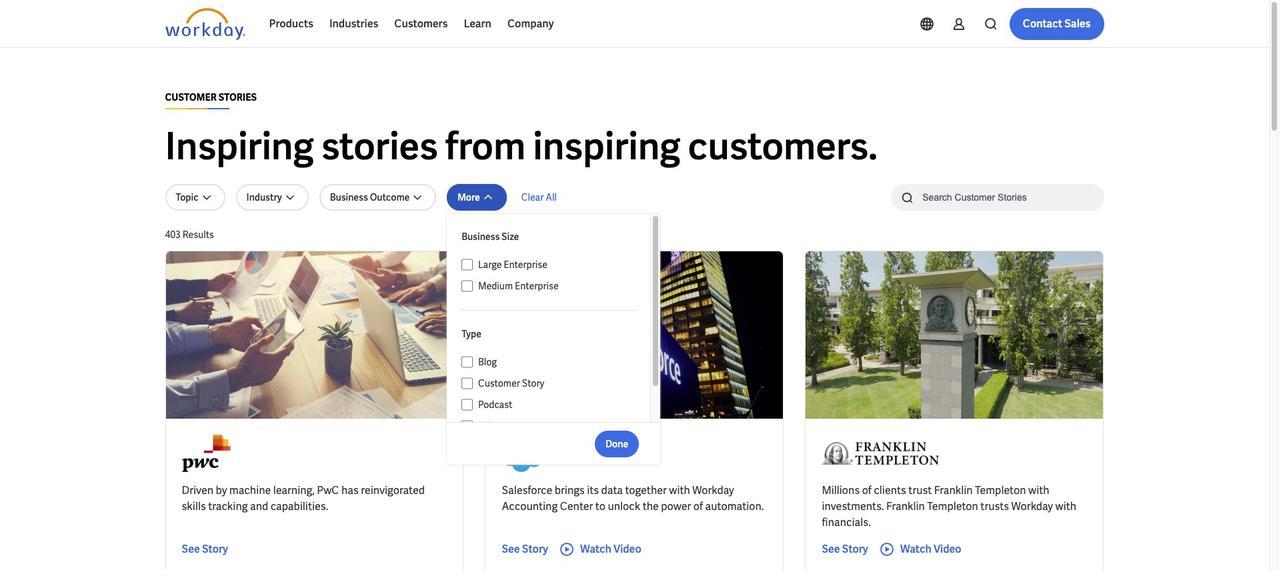 Task type: vqa. For each thing, say whether or not it's contained in the screenshot.
leftmost a
no



Task type: describe. For each thing, give the bounding box(es) containing it.
industry
[[247, 191, 282, 204]]

millions
[[822, 484, 860, 498]]

customers button
[[387, 8, 456, 40]]

together
[[625, 484, 667, 498]]

inspiring
[[533, 122, 681, 171]]

unlock
[[608, 500, 641, 514]]

large enterprise link
[[473, 257, 638, 273]]

data
[[602, 484, 623, 498]]

watch for franklin
[[901, 542, 932, 556]]

enterprise for large enterprise
[[504, 259, 548, 271]]

video link
[[473, 418, 638, 434]]

trust
[[909, 484, 932, 498]]

medium
[[478, 280, 513, 292]]

capabilities.
[[271, 500, 328, 514]]

0 horizontal spatial video
[[478, 420, 502, 432]]

see for salesforce brings its data together with workday accounting center to unlock the power of automation.
[[502, 542, 520, 556]]

salesforce.com image
[[502, 435, 556, 472]]

reinvigorated
[[361, 484, 425, 498]]

1 see from the left
[[182, 542, 200, 556]]

video for salesforce brings its data together with workday accounting center to unlock the power of automation.
[[614, 542, 642, 556]]

clear all button
[[518, 184, 561, 211]]

done
[[606, 438, 629, 450]]

automation.
[[706, 500, 764, 514]]

2 horizontal spatial with
[[1056, 500, 1077, 514]]

driven by machine learning, pwc has reinvigorated skills tracking and capabilities.
[[182, 484, 425, 514]]

stories
[[219, 91, 257, 103]]

the
[[643, 500, 659, 514]]

contact sales
[[1023, 17, 1091, 31]]

403
[[165, 229, 181, 241]]

story down tracking
[[202, 542, 228, 556]]

see story link for millions of clients trust franklin templeton with investments. franklin templeton trusts workday with financials.
[[822, 542, 869, 558]]

customers
[[395, 17, 448, 31]]

blog
[[478, 356, 497, 368]]

business size
[[462, 231, 519, 243]]

large enterprise
[[478, 259, 548, 271]]

by
[[216, 484, 227, 498]]

video for millions of clients trust franklin templeton with investments. franklin templeton trusts workday with financials.
[[934, 542, 962, 556]]

clear all
[[522, 191, 557, 204]]

driven
[[182, 484, 214, 498]]

1 horizontal spatial franklin
[[935, 484, 973, 498]]

1 see story from the left
[[182, 542, 228, 556]]

customer
[[165, 91, 217, 103]]

more
[[458, 191, 480, 204]]

medium enterprise
[[478, 280, 559, 292]]

Search Customer Stories text field
[[915, 185, 1078, 209]]

investments.
[[822, 500, 885, 514]]

skills
[[182, 500, 206, 514]]

pwc
[[317, 484, 339, 498]]

customer stories
[[165, 91, 257, 103]]

from
[[446, 122, 526, 171]]

center
[[560, 500, 593, 514]]

results
[[183, 229, 214, 241]]

outcome
[[370, 191, 410, 204]]

enterprise for medium enterprise
[[515, 280, 559, 292]]

with inside salesforce brings its data together with workday accounting center to unlock the power of automation.
[[669, 484, 690, 498]]

products button
[[261, 8, 322, 40]]

trusts
[[981, 500, 1010, 514]]

to
[[596, 500, 606, 514]]

see story for millions of clients trust franklin templeton with investments. franklin templeton trusts workday with financials.
[[822, 542, 869, 556]]

financials.
[[822, 516, 871, 530]]

0 vertical spatial templeton
[[976, 484, 1027, 498]]

1 vertical spatial templeton
[[928, 500, 979, 514]]

watch video for templeton
[[901, 542, 962, 556]]

industries
[[330, 17, 379, 31]]

inspiring
[[165, 122, 314, 171]]

products
[[269, 17, 314, 31]]

story down accounting
[[522, 542, 548, 556]]



Task type: locate. For each thing, give the bounding box(es) containing it.
1 see story link from the left
[[182, 542, 228, 558]]

1 vertical spatial of
[[694, 500, 703, 514]]

see story link down skills in the left of the page
[[182, 542, 228, 558]]

workday right trusts
[[1012, 500, 1054, 514]]

business left outcome
[[330, 191, 368, 204]]

business for business size
[[462, 231, 500, 243]]

customer
[[478, 378, 520, 390]]

story down blog link at the left
[[522, 378, 545, 390]]

contact sales link
[[1010, 8, 1105, 40]]

see story link
[[182, 542, 228, 558], [502, 542, 548, 558], [822, 542, 869, 558]]

0 horizontal spatial watch
[[580, 542, 612, 556]]

1 horizontal spatial see story link
[[502, 542, 548, 558]]

0 horizontal spatial with
[[669, 484, 690, 498]]

podcast
[[478, 399, 513, 411]]

learn
[[464, 17, 492, 31]]

watch down to
[[580, 542, 612, 556]]

2 horizontal spatial video
[[934, 542, 962, 556]]

stories
[[321, 122, 438, 171]]

watch video for to
[[580, 542, 642, 556]]

clients
[[874, 484, 907, 498]]

1 horizontal spatial workday
[[1012, 500, 1054, 514]]

watch
[[580, 542, 612, 556], [901, 542, 932, 556]]

franklin right trust
[[935, 484, 973, 498]]

1 horizontal spatial watch video link
[[879, 542, 962, 558]]

story down financials.
[[843, 542, 869, 556]]

0 vertical spatial franklin
[[935, 484, 973, 498]]

medium enterprise link
[[473, 278, 638, 294]]

1 vertical spatial business
[[462, 231, 500, 243]]

see
[[182, 542, 200, 556], [502, 542, 520, 556], [822, 542, 840, 556]]

workday inside millions of clients trust franklin templeton with investments. franklin templeton trusts workday with financials.
[[1012, 500, 1054, 514]]

enterprise down large enterprise link
[[515, 280, 559, 292]]

video
[[478, 420, 502, 432], [614, 542, 642, 556], [934, 542, 962, 556]]

salesforce
[[502, 484, 553, 498]]

2 watch video link from the left
[[879, 542, 962, 558]]

0 vertical spatial of
[[863, 484, 872, 498]]

2 horizontal spatial see
[[822, 542, 840, 556]]

of right power
[[694, 500, 703, 514]]

business up large
[[462, 231, 500, 243]]

and
[[250, 500, 268, 514]]

go to the homepage image
[[165, 8, 245, 40]]

story inside customer story link
[[522, 378, 545, 390]]

of inside millions of clients trust franklin templeton with investments. franklin templeton trusts workday with financials.
[[863, 484, 872, 498]]

with
[[669, 484, 690, 498], [1029, 484, 1050, 498], [1056, 500, 1077, 514]]

1 watch video link from the left
[[559, 542, 642, 558]]

topic
[[176, 191, 199, 204]]

watch video down millions of clients trust franklin templeton with investments. franklin templeton trusts workday with financials.
[[901, 542, 962, 556]]

franklin templeton companies, llc image
[[822, 435, 940, 472]]

2 watch from the left
[[901, 542, 932, 556]]

video down podcast
[[478, 420, 502, 432]]

salesforce brings its data together with workday accounting center to unlock the power of automation.
[[502, 484, 764, 514]]

1 vertical spatial enterprise
[[515, 280, 559, 292]]

2 see story link from the left
[[502, 542, 548, 558]]

None checkbox
[[462, 378, 473, 390]]

3 see story from the left
[[822, 542, 869, 556]]

0 horizontal spatial business
[[330, 191, 368, 204]]

1 horizontal spatial see
[[502, 542, 520, 556]]

workday inside salesforce brings its data together with workday accounting center to unlock the power of automation.
[[693, 484, 734, 498]]

accounting
[[502, 500, 558, 514]]

templeton
[[976, 484, 1027, 498], [928, 500, 979, 514]]

see for millions of clients trust franklin templeton with investments. franklin templeton trusts workday with financials.
[[822, 542, 840, 556]]

large
[[478, 259, 502, 271]]

company button
[[500, 8, 562, 40]]

1 horizontal spatial watch
[[901, 542, 932, 556]]

1 horizontal spatial watch video
[[901, 542, 962, 556]]

3 see story link from the left
[[822, 542, 869, 558]]

business
[[330, 191, 368, 204], [462, 231, 500, 243]]

business outcome button
[[319, 184, 436, 211]]

sales
[[1065, 17, 1091, 31]]

of inside salesforce brings its data together with workday accounting center to unlock the power of automation.
[[694, 500, 703, 514]]

1 vertical spatial workday
[[1012, 500, 1054, 514]]

video down unlock
[[614, 542, 642, 556]]

industry button
[[236, 184, 309, 211]]

watch video link for center
[[559, 542, 642, 558]]

see story for salesforce brings its data together with workday accounting center to unlock the power of automation.
[[502, 542, 548, 556]]

industries button
[[322, 8, 387, 40]]

video down millions of clients trust franklin templeton with investments. franklin templeton trusts workday with financials.
[[934, 542, 962, 556]]

templeton down trust
[[928, 500, 979, 514]]

blog link
[[473, 354, 638, 370]]

see story link down accounting
[[502, 542, 548, 558]]

see story
[[182, 542, 228, 556], [502, 542, 548, 556], [822, 542, 869, 556]]

1 horizontal spatial of
[[863, 484, 872, 498]]

watch video link down to
[[559, 542, 642, 558]]

2 see story from the left
[[502, 542, 548, 556]]

1 vertical spatial franklin
[[887, 500, 925, 514]]

customers.
[[688, 122, 878, 171]]

done button
[[595, 431, 639, 457]]

watch video link for franklin
[[879, 542, 962, 558]]

1 watch video from the left
[[580, 542, 642, 556]]

of
[[863, 484, 872, 498], [694, 500, 703, 514]]

customer story link
[[473, 376, 638, 392]]

0 horizontal spatial watch video link
[[559, 542, 642, 558]]

story
[[522, 378, 545, 390], [202, 542, 228, 556], [522, 542, 548, 556], [843, 542, 869, 556]]

contact
[[1023, 17, 1063, 31]]

business outcome
[[330, 191, 410, 204]]

workday
[[693, 484, 734, 498], [1012, 500, 1054, 514]]

franklin down trust
[[887, 500, 925, 514]]

company
[[508, 17, 554, 31]]

3 see from the left
[[822, 542, 840, 556]]

clear
[[522, 191, 544, 204]]

all
[[546, 191, 557, 204]]

pricewaterhousecoopers global licensing services corporation (pwc) image
[[182, 435, 231, 472]]

0 horizontal spatial watch video
[[580, 542, 642, 556]]

size
[[502, 231, 519, 243]]

see down financials.
[[822, 542, 840, 556]]

2 watch video from the left
[[901, 542, 962, 556]]

1 horizontal spatial business
[[462, 231, 500, 243]]

templeton up trusts
[[976, 484, 1027, 498]]

watch video link
[[559, 542, 642, 558], [879, 542, 962, 558]]

see down skills in the left of the page
[[182, 542, 200, 556]]

0 horizontal spatial of
[[694, 500, 703, 514]]

see story link for salesforce brings its data together with workday accounting center to unlock the power of automation.
[[502, 542, 548, 558]]

business inside business outcome button
[[330, 191, 368, 204]]

see story down financials.
[[822, 542, 869, 556]]

tracking
[[208, 500, 248, 514]]

business for business outcome
[[330, 191, 368, 204]]

watch for center
[[580, 542, 612, 556]]

0 horizontal spatial workday
[[693, 484, 734, 498]]

2 see from the left
[[502, 542, 520, 556]]

machine
[[229, 484, 271, 498]]

1 watch from the left
[[580, 542, 612, 556]]

learn button
[[456, 8, 500, 40]]

0 vertical spatial enterprise
[[504, 259, 548, 271]]

brings
[[555, 484, 585, 498]]

power
[[661, 500, 692, 514]]

1 horizontal spatial see story
[[502, 542, 548, 556]]

2 horizontal spatial see story
[[822, 542, 869, 556]]

its
[[587, 484, 599, 498]]

see story down accounting
[[502, 542, 548, 556]]

topic button
[[165, 184, 225, 211]]

see down accounting
[[502, 542, 520, 556]]

enterprise up the medium enterprise
[[504, 259, 548, 271]]

millions of clients trust franklin templeton with investments. franklin templeton trusts workday with financials.
[[822, 484, 1077, 530]]

watch down millions of clients trust franklin templeton with investments. franklin templeton trusts workday with financials.
[[901, 542, 932, 556]]

enterprise
[[504, 259, 548, 271], [515, 280, 559, 292]]

watch video down to
[[580, 542, 642, 556]]

0 horizontal spatial see story
[[182, 542, 228, 556]]

0 horizontal spatial franklin
[[887, 500, 925, 514]]

watch video
[[580, 542, 642, 556], [901, 542, 962, 556]]

2 horizontal spatial see story link
[[822, 542, 869, 558]]

None checkbox
[[462, 259, 473, 271], [462, 280, 473, 292], [462, 356, 473, 368], [462, 399, 473, 411], [462, 420, 473, 432], [462, 259, 473, 271], [462, 280, 473, 292], [462, 356, 473, 368], [462, 399, 473, 411], [462, 420, 473, 432]]

0 horizontal spatial see
[[182, 542, 200, 556]]

0 horizontal spatial see story link
[[182, 542, 228, 558]]

see story link down financials.
[[822, 542, 869, 558]]

more button
[[447, 184, 507, 211]]

franklin
[[935, 484, 973, 498], [887, 500, 925, 514]]

1 horizontal spatial video
[[614, 542, 642, 556]]

inspiring stories from inspiring customers.
[[165, 122, 878, 171]]

enterprise inside "link"
[[515, 280, 559, 292]]

learning,
[[273, 484, 315, 498]]

podcast link
[[473, 397, 638, 413]]

403 results
[[165, 229, 214, 241]]

of up investments.
[[863, 484, 872, 498]]

type
[[462, 328, 482, 340]]

0 vertical spatial workday
[[693, 484, 734, 498]]

0 vertical spatial business
[[330, 191, 368, 204]]

see story down skills in the left of the page
[[182, 542, 228, 556]]

customer story
[[478, 378, 545, 390]]

1 horizontal spatial with
[[1029, 484, 1050, 498]]

has
[[342, 484, 359, 498]]

watch video link down millions of clients trust franklin templeton with investments. franklin templeton trusts workday with financials.
[[879, 542, 962, 558]]

workday up automation.
[[693, 484, 734, 498]]



